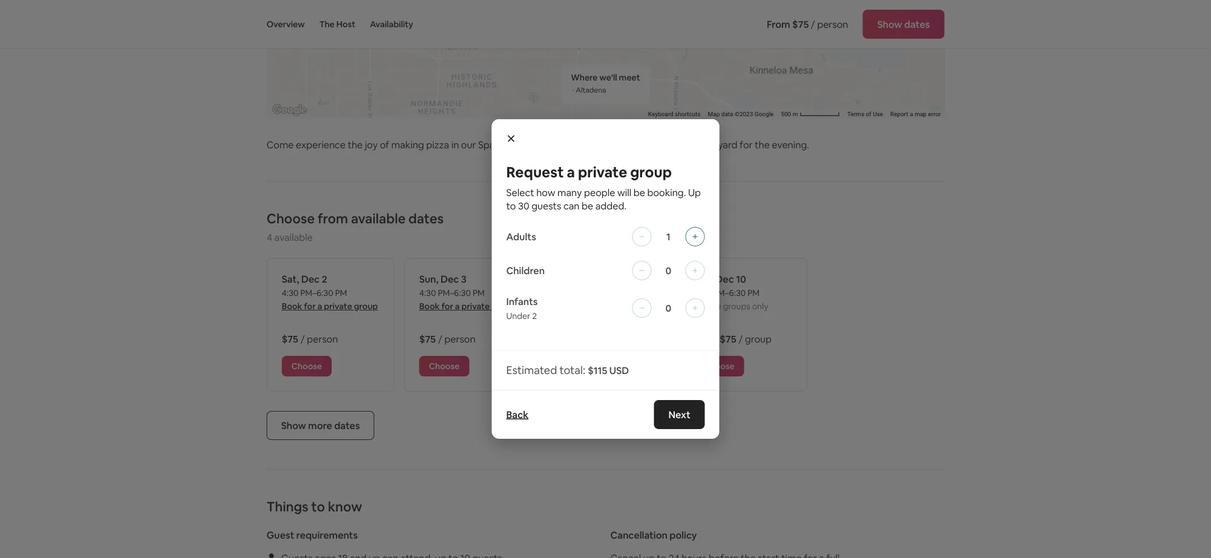 Task type: locate. For each thing, give the bounding box(es) containing it.
pm inside sun, dec 3 4:30 pm–6:30 pm book for a private group
[[473, 287, 485, 298]]

3
[[461, 273, 467, 285]]

0 for 2nd add icon from the top of the page
[[666, 302, 671, 314]]

0 horizontal spatial from
[[694, 333, 718, 345]]

1 backyard from the left
[[631, 138, 672, 151]]

your
[[674, 138, 694, 151]]

dec left 3
[[441, 273, 459, 285]]

0 left private
[[666, 302, 671, 314]]

0 vertical spatial 0
[[666, 264, 671, 277]]

report a map error link
[[890, 111, 941, 118]]

1 book from the left
[[282, 301, 302, 312]]

1 0 from the top
[[666, 264, 671, 277]]

dec for 2
[[301, 273, 320, 285]]

back button
[[500, 403, 535, 427]]

sun,
[[419, 273, 439, 285], [694, 273, 714, 285]]

google
[[755, 111, 774, 118]]

1 horizontal spatial be
[[634, 186, 645, 199]]

1 horizontal spatial sun,
[[694, 273, 714, 285]]

to left '30'
[[506, 199, 516, 212]]

pm–6:30 inside sat, dec 2 4:30 pm–6:30 pm book for a private group
[[300, 287, 333, 298]]

2 horizontal spatial 4:30
[[694, 287, 711, 298]]

available down choose
[[274, 231, 313, 243]]

1 our from the left
[[461, 138, 476, 151]]

guest requirements
[[267, 529, 358, 541]]

pm for sun, dec 3
[[473, 287, 485, 298]]

add image
[[690, 232, 700, 242]]

a inside request a private group select how many people will be booking. up to 30 guests can be added.
[[567, 163, 575, 181]]

pm
[[335, 287, 347, 298], [473, 287, 485, 298], [748, 287, 760, 298]]

1 pm from the left
[[335, 287, 347, 298]]

dates
[[904, 18, 930, 30], [408, 210, 444, 227], [334, 419, 360, 432]]

1 horizontal spatial $75 / person
[[419, 333, 475, 345]]

choose
[[267, 210, 315, 227]]

our right in
[[461, 138, 476, 151]]

0 horizontal spatial to
[[311, 498, 325, 515]]

1 horizontal spatial person
[[444, 333, 475, 345]]

2 book for a private group link from the left
[[419, 301, 515, 312]]

policy
[[670, 529, 697, 541]]

to right us
[[576, 138, 585, 151]]

pm inside sun, dec 10 4:30 pm–6:30 pm private groups only
[[748, 287, 760, 298]]

30
[[518, 199, 529, 212]]

1 vertical spatial available
[[274, 231, 313, 243]]

pm–6:30 inside sun, dec 3 4:30 pm–6:30 pm book for a private group
[[438, 287, 471, 298]]

1 dec from the left
[[301, 273, 320, 285]]

1 horizontal spatial show
[[877, 18, 902, 30]]

0 horizontal spatial our
[[461, 138, 476, 151]]

0 horizontal spatial pm
[[335, 287, 347, 298]]

2
[[322, 273, 327, 285], [532, 311, 537, 321]]

be right the will
[[634, 186, 645, 199]]

1 horizontal spatial the
[[755, 138, 770, 151]]

3 dec from the left
[[716, 273, 734, 285]]

for
[[740, 138, 753, 151], [304, 301, 316, 312], [442, 301, 453, 312], [579, 301, 591, 312]]

evening.
[[772, 138, 809, 151]]

overview
[[267, 19, 305, 30]]

for inside sun, dec 3 4:30 pm–6:30 pm book for a private group
[[442, 301, 453, 312]]

4:30 inside sat, dec 2 4:30 pm–6:30 pm book for a private group
[[282, 287, 299, 298]]

0 vertical spatial add image
[[690, 266, 700, 275]]

subtract image for 0
[[637, 303, 647, 313]]

add image
[[690, 266, 700, 275], [690, 303, 700, 313]]

0 horizontal spatial of
[[380, 138, 389, 151]]

be right can
[[582, 199, 593, 212]]

from $75 / person
[[767, 18, 848, 30]]

person for sun, dec 3
[[444, 333, 475, 345]]

4:30 inside sun, dec 10 4:30 pm–6:30 pm private groups only
[[694, 287, 711, 298]]

1 horizontal spatial our
[[614, 138, 629, 151]]

2 inside infants under 2
[[532, 311, 537, 321]]

sun, dec 10 4:30 pm–6:30 pm private groups only
[[694, 273, 768, 312]]

0 right subtract image
[[666, 264, 671, 277]]

adults
[[506, 230, 536, 243]]

dec
[[301, 273, 320, 285], [441, 273, 459, 285], [716, 273, 734, 285]]

subtract image left 1
[[637, 232, 647, 242]]

1 vertical spatial be
[[582, 199, 593, 212]]

book for a private group link down 3
[[419, 301, 515, 312]]

1 horizontal spatial from
[[767, 18, 790, 30]]

book for a private group link down sat,
[[282, 301, 378, 312]]

1 vertical spatial 2
[[532, 311, 537, 321]]

report
[[890, 111, 908, 118]]

the left evening.
[[755, 138, 770, 151]]

1 vertical spatial subtract image
[[637, 303, 647, 313]]

dec right sat,
[[301, 273, 320, 285]]

4:30 for sun, dec 3
[[419, 287, 436, 298]]

1 book for a private group link from the left
[[282, 301, 378, 312]]

1 horizontal spatial dates
[[408, 210, 444, 227]]

dec for 3
[[441, 273, 459, 285]]

1 horizontal spatial 2
[[532, 311, 537, 321]]

0 vertical spatial be
[[634, 186, 645, 199]]

0 horizontal spatial book for a private group link
[[282, 301, 378, 312]]

1 horizontal spatial 4:30
[[419, 287, 436, 298]]

backyard
[[631, 138, 672, 151], [696, 138, 738, 151]]

of right 'joy'
[[380, 138, 389, 151]]

2 horizontal spatial book for a private group link
[[557, 301, 653, 312]]

pm–6:30 for 3
[[438, 287, 471, 298]]

infants under 2
[[506, 295, 538, 321]]

1 vertical spatial dates
[[408, 210, 444, 227]]

2 right under on the left bottom
[[532, 311, 537, 321]]

2 4:30 from the left
[[419, 287, 436, 298]]

1 vertical spatial add image
[[690, 303, 700, 313]]

pm for sun, dec 10
[[748, 287, 760, 298]]

1 horizontal spatial dec
[[441, 273, 459, 285]]

0 vertical spatial to
[[576, 138, 585, 151]]

4:30 inside sun, dec 3 4:30 pm–6:30 pm book for a private group
[[419, 287, 436, 298]]

request
[[506, 163, 564, 181]]

$75
[[792, 18, 809, 30], [282, 333, 298, 345], [419, 333, 436, 345], [720, 333, 736, 345]]

0 vertical spatial from
[[767, 18, 790, 30]]

2 horizontal spatial dec
[[716, 273, 734, 285]]

1 horizontal spatial book for a private group link
[[419, 301, 515, 312]]

1 horizontal spatial backyard
[[696, 138, 738, 151]]

our right make
[[614, 138, 629, 151]]

add image down add image
[[690, 266, 700, 275]]

0 horizontal spatial available
[[274, 231, 313, 243]]

2 book from the left
[[419, 301, 440, 312]]

0 horizontal spatial person
[[307, 333, 338, 345]]

more
[[308, 419, 332, 432]]

from $75 / group
[[694, 333, 772, 345]]

add image left groups at the right bottom
[[690, 303, 700, 313]]

1 vertical spatial to
[[506, 199, 516, 212]]

0 horizontal spatial book
[[282, 301, 302, 312]]

0 vertical spatial subtract image
[[637, 232, 647, 242]]

group inside sat, dec 2 4:30 pm–6:30 pm book for a private group
[[354, 301, 378, 312]]

backyard down map
[[696, 138, 738, 151]]

available right from
[[351, 210, 406, 227]]

1 4:30 from the left
[[282, 287, 299, 298]]

pm inside sat, dec 2 4:30 pm–6:30 pm book for a private group
[[335, 287, 347, 298]]

1 vertical spatial from
[[694, 333, 718, 345]]

in
[[451, 138, 459, 151]]

show
[[877, 18, 902, 30], [281, 419, 306, 432]]

$75 / person down sun, dec 3 4:30 pm–6:30 pm book for a private group
[[419, 333, 475, 345]]

from for from $75 / person
[[767, 18, 790, 30]]

sun, inside sun, dec 10 4:30 pm–6:30 pm private groups only
[[694, 273, 714, 285]]

sat,
[[282, 273, 299, 285]]

show for show more dates
[[281, 419, 306, 432]]

3 pm–6:30 from the left
[[713, 287, 746, 298]]

book inside sun, dec 3 4:30 pm–6:30 pm book for a private group
[[419, 301, 440, 312]]

choose from available dates 4 available
[[267, 210, 444, 243]]

to inside request a private group select how many people will be booking. up to 30 guests can be added.
[[506, 199, 516, 212]]

1 horizontal spatial pm–6:30
[[438, 287, 471, 298]]

3 book from the left
[[557, 301, 577, 312]]

2 $75 / person from the left
[[419, 333, 475, 345]]

1 horizontal spatial of
[[866, 111, 871, 118]]

pm–6:30 inside sun, dec 10 4:30 pm–6:30 pm private groups only
[[713, 287, 746, 298]]

book for a private group link down subtract image
[[557, 301, 653, 312]]

making
[[391, 138, 424, 151]]

book inside sat, dec 2 4:30 pm–6:30 pm book for a private group
[[282, 301, 302, 312]]

to left know
[[311, 498, 325, 515]]

0 vertical spatial dates
[[904, 18, 930, 30]]

2 right sat,
[[322, 273, 327, 285]]

0 horizontal spatial 4:30
[[282, 287, 299, 298]]

1 horizontal spatial book
[[419, 301, 440, 312]]

from
[[318, 210, 348, 227]]

$75 / person down sat, dec 2 4:30 pm–6:30 pm book for a private group
[[282, 333, 338, 345]]

subtract image
[[637, 232, 647, 242], [637, 303, 647, 313]]

person
[[817, 18, 848, 30], [307, 333, 338, 345], [444, 333, 475, 345]]

dec left '10'
[[716, 273, 734, 285]]

villa.
[[515, 138, 535, 151]]

of left use
[[866, 111, 871, 118]]

0 vertical spatial 2
[[322, 273, 327, 285]]

only
[[752, 301, 768, 312]]

can
[[564, 199, 580, 212]]

the
[[319, 19, 335, 30]]

0 vertical spatial available
[[351, 210, 406, 227]]

0
[[666, 264, 671, 277], [666, 302, 671, 314]]

2 horizontal spatial to
[[576, 138, 585, 151]]

2 inside sat, dec 2 4:30 pm–6:30 pm book for a private group
[[322, 273, 327, 285]]

2 horizontal spatial dates
[[904, 18, 930, 30]]

1 sun, from the left
[[419, 273, 439, 285]]

book
[[282, 301, 302, 312], [419, 301, 440, 312], [557, 301, 577, 312]]

children
[[506, 264, 545, 277]]

/
[[811, 18, 815, 30], [301, 333, 305, 345], [438, 333, 442, 345], [739, 333, 743, 345]]

2 0 from the top
[[666, 302, 671, 314]]

$75 / person for sun,
[[419, 333, 475, 345]]

1 subtract image from the top
[[637, 232, 647, 242]]

groups
[[723, 301, 750, 312]]

0 horizontal spatial show
[[281, 419, 306, 432]]

infants
[[506, 295, 538, 307]]

10
[[736, 273, 746, 285]]

pm–6:30
[[300, 287, 333, 298], [438, 287, 471, 298], [713, 287, 746, 298]]

sun, for sun, dec 10
[[694, 273, 714, 285]]

private inside sat, dec 2 4:30 pm–6:30 pm book for a private group
[[324, 301, 352, 312]]

dec inside sun, dec 10 4:30 pm–6:30 pm private groups only
[[716, 273, 734, 285]]

0 horizontal spatial backyard
[[631, 138, 672, 151]]

private
[[694, 301, 721, 312]]

2 pm–6:30 from the left
[[438, 287, 471, 298]]

3 4:30 from the left
[[694, 287, 711, 298]]

overview button
[[267, 0, 305, 48]]

2 horizontal spatial pm–6:30
[[713, 287, 746, 298]]

0 vertical spatial show
[[877, 18, 902, 30]]

1 vertical spatial show
[[281, 419, 306, 432]]

1 horizontal spatial pm
[[473, 287, 485, 298]]

sun, inside sun, dec 3 4:30 pm–6:30 pm book for a private group
[[419, 273, 439, 285]]

a
[[910, 111, 913, 118], [567, 163, 575, 181], [318, 301, 322, 312], [455, 301, 460, 312], [593, 301, 597, 312]]

2 sun, from the left
[[694, 273, 714, 285]]

0 horizontal spatial pm–6:30
[[300, 287, 333, 298]]

$75 / person
[[282, 333, 338, 345], [419, 333, 475, 345]]

subtract image down subtract image
[[637, 303, 647, 313]]

3 pm from the left
[[748, 287, 760, 298]]

dates inside choose from available dates 4 available
[[408, 210, 444, 227]]

added.
[[595, 199, 627, 212]]

subtract image for 1
[[637, 232, 647, 242]]

2 dec from the left
[[441, 273, 459, 285]]

estimated total: $115 usd
[[506, 363, 629, 377]]

1 horizontal spatial available
[[351, 210, 406, 227]]

back
[[506, 408, 528, 421]]

book for a private group link for 2
[[282, 301, 378, 312]]

book for a private group link
[[282, 301, 378, 312], [419, 301, 515, 312], [557, 301, 653, 312]]

altadena
[[576, 85, 606, 95]]

sat, dec 2 4:30 pm–6:30 pm book for a private group
[[282, 273, 378, 312]]

1 horizontal spatial to
[[506, 199, 516, 212]]

person for sat, dec 2
[[307, 333, 338, 345]]

0 horizontal spatial be
[[582, 199, 593, 212]]

2 horizontal spatial book
[[557, 301, 577, 312]]

cancellation
[[610, 529, 668, 541]]

data
[[721, 111, 733, 118]]

1 $75 / person from the left
[[282, 333, 338, 345]]

book for sat,
[[282, 301, 302, 312]]

available
[[351, 210, 406, 227], [274, 231, 313, 243]]

from
[[767, 18, 790, 30], [694, 333, 718, 345]]

the left 'joy'
[[348, 138, 363, 151]]

2 horizontal spatial pm
[[748, 287, 760, 298]]

0 horizontal spatial sun,
[[419, 273, 439, 285]]

0 horizontal spatial dec
[[301, 273, 320, 285]]

2 pm from the left
[[473, 287, 485, 298]]

0 horizontal spatial dates
[[334, 419, 360, 432]]

sun, left 3
[[419, 273, 439, 285]]

spanish
[[478, 138, 512, 151]]

1 vertical spatial of
[[380, 138, 389, 151]]

0 horizontal spatial $75 / person
[[282, 333, 338, 345]]

1 pm–6:30 from the left
[[300, 287, 333, 298]]

2 subtract image from the top
[[637, 303, 647, 313]]

0 horizontal spatial 2
[[322, 273, 327, 285]]

dec inside sat, dec 2 4:30 pm–6:30 pm book for a private group
[[301, 273, 320, 285]]

next
[[668, 408, 690, 421]]

show more dates
[[281, 419, 360, 432]]

©2023
[[735, 111, 753, 118]]

joy
[[365, 138, 378, 151]]

dec inside sun, dec 3 4:30 pm–6:30 pm book for a private group
[[441, 273, 459, 285]]

1 add image from the top
[[690, 266, 700, 275]]

0 horizontal spatial the
[[348, 138, 363, 151]]

1 vertical spatial 0
[[666, 302, 671, 314]]

private
[[578, 163, 627, 181], [324, 301, 352, 312], [462, 301, 490, 312], [599, 301, 627, 312]]

backyard down 'keyboard'
[[631, 138, 672, 151]]

sun, up private
[[694, 273, 714, 285]]

a inside sun, dec 3 4:30 pm–6:30 pm book for a private group
[[455, 301, 460, 312]]

$75 / person for sat,
[[282, 333, 338, 345]]



Task type: vqa. For each thing, say whether or not it's contained in the screenshot.
©
no



Task type: describe. For each thing, give the bounding box(es) containing it.
under
[[506, 311, 530, 321]]

group inside sun, dec 3 4:30 pm–6:30 pm book for a private group
[[491, 301, 515, 312]]

many
[[557, 186, 582, 199]]

google image
[[270, 102, 310, 118]]

request a private group select how many people will be booking. up to 30 guests can be added.
[[506, 163, 701, 212]]

availability
[[370, 19, 413, 30]]

guests
[[532, 199, 561, 212]]

terms
[[847, 111, 864, 118]]

private inside request a private group select how many people will be booking. up to 30 guests can be added.
[[578, 163, 627, 181]]

4:30 for sat, dec 2
[[282, 287, 299, 298]]

estimated
[[506, 363, 557, 377]]

$115
[[588, 364, 607, 377]]

500 m button
[[777, 110, 844, 118]]

pm–6:30 for 10
[[713, 287, 746, 298]]

keyboard shortcuts button
[[648, 110, 701, 118]]

allow
[[537, 138, 562, 151]]

error
[[928, 111, 941, 118]]

1 the from the left
[[348, 138, 363, 151]]

private inside sun, dec 3 4:30 pm–6:30 pm book for a private group
[[462, 301, 490, 312]]

m
[[793, 111, 798, 118]]

0 vertical spatial of
[[866, 111, 871, 118]]

usd
[[609, 364, 629, 377]]

1
[[666, 230, 671, 243]]

pm–6:30 for 2
[[300, 287, 333, 298]]

make
[[588, 138, 612, 151]]

how
[[536, 186, 555, 199]]

things to know
[[267, 498, 362, 515]]

we'll
[[599, 72, 617, 83]]

sun, dec 3 4:30 pm–6:30 pm book for a private group
[[419, 273, 515, 312]]

2 vertical spatial dates
[[334, 419, 360, 432]]

dec for 10
[[716, 273, 734, 285]]

show for show dates
[[877, 18, 902, 30]]

book for a private group
[[557, 301, 653, 312]]

people
[[584, 186, 615, 199]]

500 m
[[781, 111, 800, 118]]

things
[[267, 498, 308, 515]]

2 for under
[[532, 311, 537, 321]]

for inside sat, dec 2 4:30 pm–6:30 pm book for a private group
[[304, 301, 316, 312]]

host
[[336, 19, 355, 30]]

where we'll meet · altadena
[[571, 72, 640, 95]]

book for a private group link for 3
[[419, 301, 515, 312]]

where
[[571, 72, 598, 83]]

4:30 for sun, dec 10
[[694, 287, 711, 298]]

experience
[[296, 138, 346, 151]]

booking.
[[647, 186, 686, 199]]

map data ©2023 google
[[708, 111, 774, 118]]

pm for sat, dec 2
[[335, 287, 347, 298]]

3 book for a private group link from the left
[[557, 301, 653, 312]]

shortcuts
[[675, 111, 701, 118]]

terms of use link
[[847, 111, 883, 118]]

2 the from the left
[[755, 138, 770, 151]]

sun, for sun, dec 3
[[419, 273, 439, 285]]

guest
[[267, 529, 294, 541]]

group inside request a private group select how many people will be booking. up to 30 guests can be added.
[[630, 163, 672, 181]]

next button
[[654, 400, 705, 429]]

meet
[[619, 72, 640, 83]]

the host button
[[319, 0, 355, 48]]

pizza
[[426, 138, 449, 151]]

show dates
[[877, 18, 930, 30]]

keyboard shortcuts
[[648, 111, 701, 118]]

500
[[781, 111, 791, 118]]

total:
[[560, 363, 585, 377]]

map
[[708, 111, 720, 118]]

report a map error
[[890, 111, 941, 118]]

terms of use
[[847, 111, 883, 118]]

book for sun,
[[419, 301, 440, 312]]

come
[[267, 138, 294, 151]]

a inside sat, dec 2 4:30 pm–6:30 pm book for a private group
[[318, 301, 322, 312]]

subtract image
[[637, 266, 647, 275]]

2 vertical spatial to
[[311, 498, 325, 515]]

map region
[[178, 0, 952, 189]]

2 backyard from the left
[[696, 138, 738, 151]]

map
[[915, 111, 927, 118]]

0 for first add icon from the top
[[666, 264, 671, 277]]

select
[[506, 186, 534, 199]]

the host
[[319, 19, 355, 30]]

cancellation policy
[[610, 529, 697, 541]]

4
[[267, 231, 272, 243]]

show more dates link
[[267, 411, 374, 440]]

know
[[328, 498, 362, 515]]

will
[[617, 186, 631, 199]]

2 add image from the top
[[690, 303, 700, 313]]

2 for dec
[[322, 273, 327, 285]]

2 horizontal spatial person
[[817, 18, 848, 30]]

keyboard
[[648, 111, 673, 118]]

us
[[564, 138, 574, 151]]

·
[[573, 85, 574, 95]]

come experience the joy of making pizza in our spanish villa. allow us to make our backyard your backyard for the evening.
[[267, 138, 809, 151]]

requirements
[[296, 529, 358, 541]]

show dates link
[[863, 10, 945, 39]]

2 our from the left
[[614, 138, 629, 151]]

use
[[873, 111, 883, 118]]

up
[[688, 186, 701, 199]]

from for from $75 / group
[[694, 333, 718, 345]]



